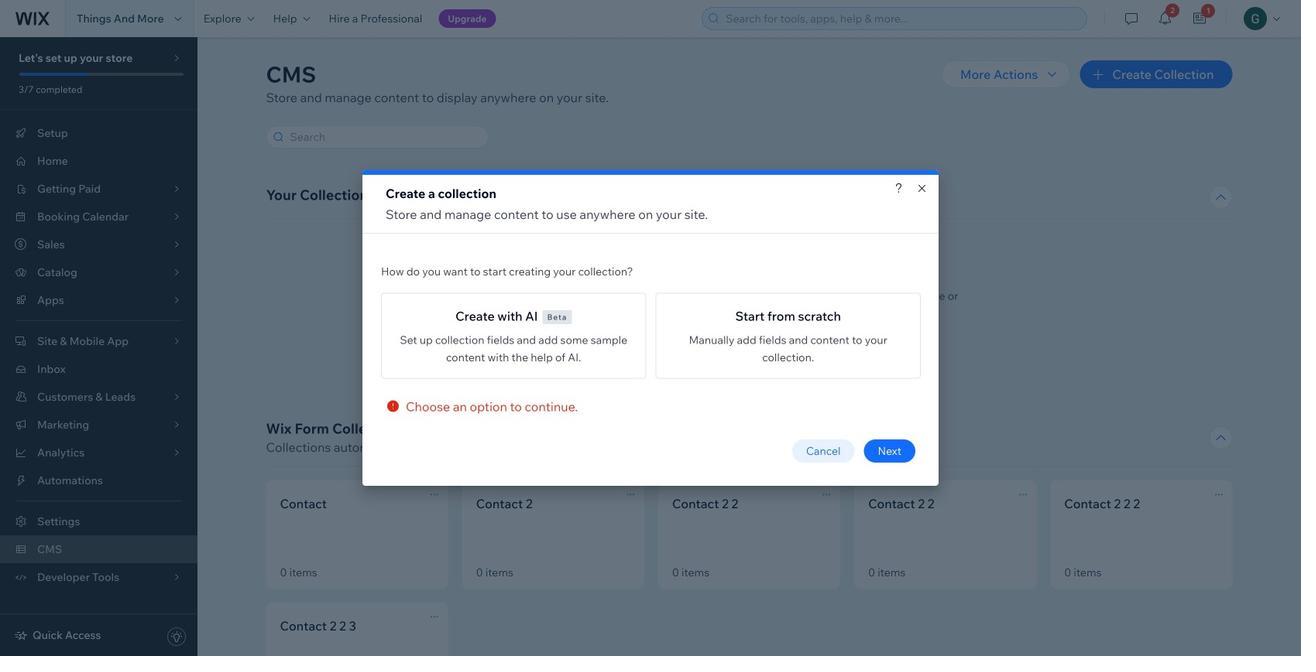 Task type: describe. For each thing, give the bounding box(es) containing it.
Search for tools, apps, help & more... field
[[721, 8, 1082, 29]]



Task type: locate. For each thing, give the bounding box(es) containing it.
Search field
[[285, 126, 484, 148]]

sidebar element
[[0, 37, 198, 657]]



Task type: vqa. For each thing, say whether or not it's contained in the screenshot.
"orlandogary85@gmail.com"
no



